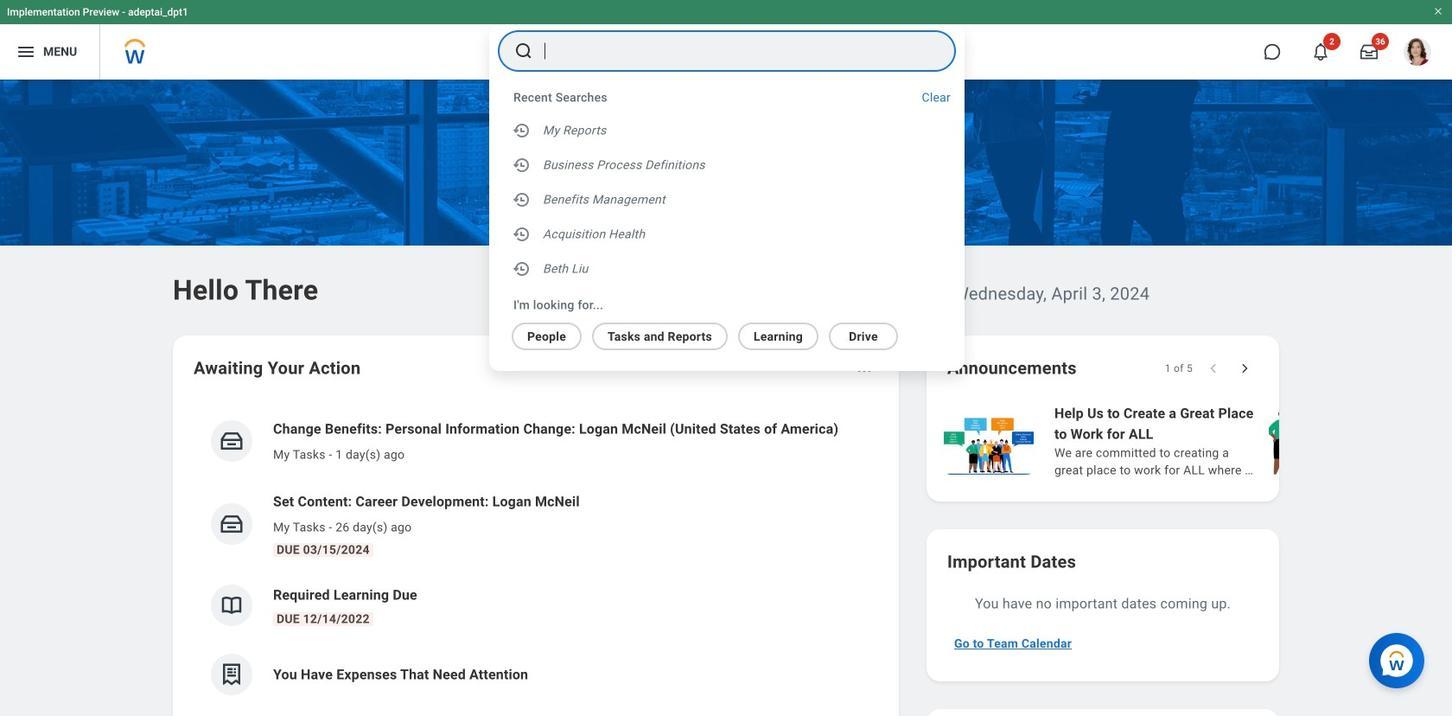 Task type: locate. For each thing, give the bounding box(es) containing it.
status
[[1165, 361, 1193, 375]]

Search Workday  search field
[[545, 32, 920, 70]]

None search field
[[489, 25, 965, 371]]

main content
[[0, 80, 1453, 716]]

2 list box from the top
[[489, 316, 944, 350]]

0 vertical spatial time image
[[512, 189, 533, 210]]

1 vertical spatial time image
[[512, 155, 533, 176]]

chevron right small image
[[1237, 360, 1254, 377]]

1 vertical spatial time image
[[512, 224, 533, 245]]

banner
[[0, 0, 1453, 80]]

notifications large image
[[1313, 43, 1330, 61]]

search image
[[514, 41, 534, 61]]

3 time image from the top
[[512, 259, 533, 279]]

inbox large image
[[1361, 43, 1378, 61]]

2 vertical spatial time image
[[512, 259, 533, 279]]

profile logan mcneil image
[[1404, 38, 1432, 69]]

inbox image
[[219, 511, 245, 537]]

1 time image from the top
[[512, 189, 533, 210]]

time image
[[512, 189, 533, 210], [512, 224, 533, 245], [512, 259, 533, 279]]

time image
[[512, 120, 533, 141], [512, 155, 533, 176]]

1 vertical spatial list box
[[489, 316, 944, 350]]

0 vertical spatial time image
[[512, 120, 533, 141]]

0 horizontal spatial list
[[194, 405, 879, 709]]

list box
[[489, 113, 965, 290], [489, 316, 944, 350]]

close environment banner image
[[1434, 6, 1444, 16]]

2 time image from the top
[[512, 155, 533, 176]]

justify image
[[16, 42, 36, 62]]

1 list box from the top
[[489, 113, 965, 290]]

0 vertical spatial list box
[[489, 113, 965, 290]]

list
[[941, 401, 1453, 481], [194, 405, 879, 709]]



Task type: vqa. For each thing, say whether or not it's contained in the screenshot.
Full time element
no



Task type: describe. For each thing, give the bounding box(es) containing it.
inbox image
[[219, 428, 245, 454]]

dashboard expenses image
[[219, 662, 245, 687]]

1 time image from the top
[[512, 120, 533, 141]]

book open image
[[219, 592, 245, 618]]

chevron left small image
[[1205, 360, 1223, 377]]

2 time image from the top
[[512, 224, 533, 245]]

1 horizontal spatial list
[[941, 401, 1453, 481]]



